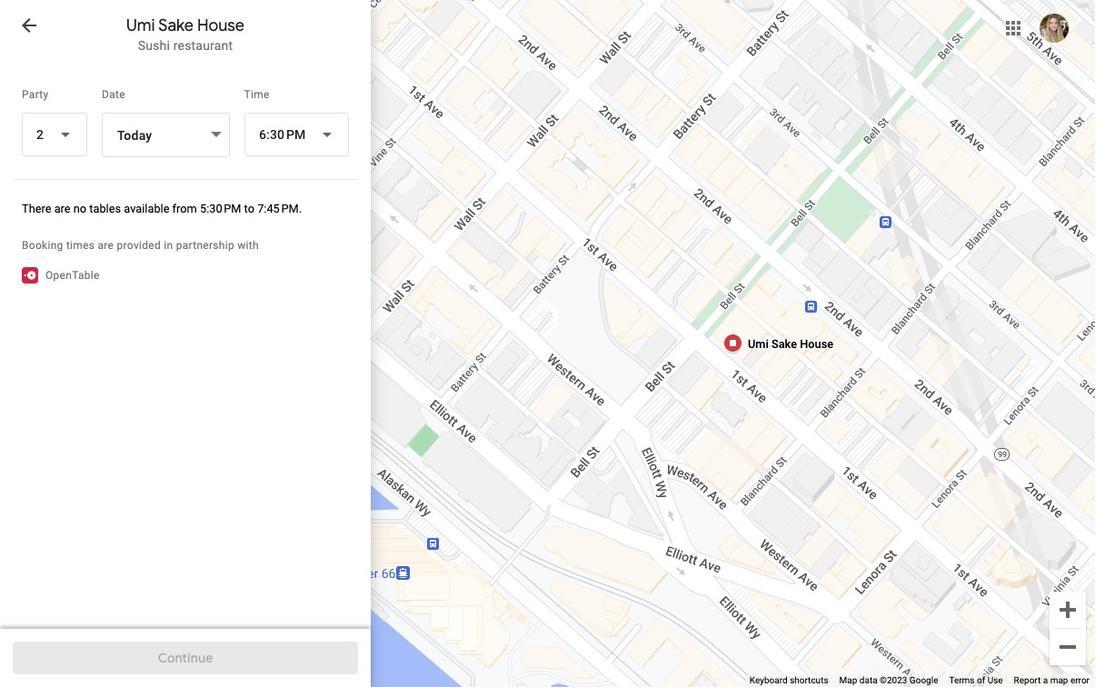 Task type: locate. For each thing, give the bounding box(es) containing it.
are left no
[[54, 202, 71, 216]]

house
[[197, 15, 245, 35], [800, 337, 834, 351]]

1 vertical spatial sake
[[772, 337, 797, 351]]

sake inside map region
[[772, 337, 797, 351]]

1 vertical spatial house
[[800, 337, 834, 351]]

data
[[860, 676, 878, 686]]

map region
[[231, 0, 1096, 688]]

no
[[73, 202, 87, 216]]

umi for umi sake house
[[748, 337, 769, 351]]

sake for umi sake house sushi restaurant
[[159, 15, 194, 35]]

sake inside umi sake house sushi restaurant
[[159, 15, 194, 35]]

umi for umi sake house sushi restaurant
[[127, 15, 155, 35]]

1 vertical spatial umi
[[748, 337, 769, 351]]

today button
[[102, 113, 230, 158]]

use
[[988, 676, 1004, 686]]

keyboard
[[750, 676, 788, 686]]

umi sake house heading
[[0, 15, 371, 36]]

0 horizontal spatial are
[[54, 202, 71, 216]]

in
[[164, 239, 173, 252]]

umi inside umi sake house sushi restaurant
[[127, 15, 155, 35]]

house inside map region
[[800, 337, 834, 351]]

0 horizontal spatial umi
[[127, 15, 155, 35]]

keyboard shortcuts button
[[750, 675, 829, 688]]

tables
[[89, 202, 121, 216]]

house inside umi sake house sushi restaurant
[[197, 15, 245, 35]]

1 horizontal spatial umi
[[748, 337, 769, 351]]

restaurant
[[173, 38, 233, 53]]

1 horizontal spatial house
[[800, 337, 834, 351]]

house for umi sake house sushi restaurant
[[197, 15, 245, 35]]

0 vertical spatial house
[[197, 15, 245, 35]]

terms of use
[[950, 676, 1004, 686]]

time
[[244, 88, 270, 101]]

0 vertical spatial umi
[[127, 15, 155, 35]]

google
[[910, 676, 939, 686]]

sake
[[159, 15, 194, 35], [772, 337, 797, 351]]

None field
[[22, 113, 87, 156], [244, 113, 349, 156], [22, 113, 87, 156], [244, 113, 349, 156]]

umi inside map region
[[748, 337, 769, 351]]

sake for umi sake house
[[772, 337, 797, 351]]

0 horizontal spatial sake
[[159, 15, 194, 35]]

party
[[22, 88, 49, 101]]

0 vertical spatial sake
[[159, 15, 194, 35]]

partnership
[[176, 239, 235, 252]]

back image
[[18, 15, 40, 36]]

are right the times
[[98, 239, 114, 252]]

times
[[66, 239, 95, 252]]

0 horizontal spatial house
[[197, 15, 245, 35]]

terms of use link
[[950, 676, 1004, 686]]

1 horizontal spatial sake
[[772, 337, 797, 351]]

are
[[54, 202, 71, 216], [98, 239, 114, 252]]

umi
[[127, 15, 155, 35], [748, 337, 769, 351]]

keyboard shortcuts
[[750, 676, 829, 686]]

there
[[22, 202, 51, 216]]

with
[[238, 239, 259, 252]]

booking
[[22, 239, 63, 252]]

1 horizontal spatial are
[[98, 239, 114, 252]]

of
[[978, 676, 986, 686]]

date
[[102, 88, 125, 101]]



Task type: describe. For each thing, give the bounding box(es) containing it.
terms
[[950, 676, 975, 686]]

error
[[1071, 676, 1090, 686]]

house for umi sake house
[[800, 337, 834, 351]]

7:45 pm.
[[258, 202, 302, 216]]

map data ©2023 google
[[840, 676, 939, 686]]

a
[[1044, 676, 1049, 686]]

report a map error link
[[1015, 676, 1090, 686]]

opentable image
[[22, 268, 38, 284]]

there are no tables available from 5:30 pm to 7:45 pm.
[[22, 202, 302, 216]]

google account: michelle dermenjian  
(michelle.dermenjian@adept.ai) image
[[1040, 14, 1070, 43]]

opentable
[[45, 269, 100, 282]]

0 vertical spatial are
[[54, 202, 71, 216]]

available
[[124, 202, 170, 216]]

report a map error
[[1015, 676, 1090, 686]]

to
[[244, 202, 255, 216]]

report
[[1015, 676, 1042, 686]]

map
[[1051, 676, 1069, 686]]

booking times are provided in partnership with
[[22, 239, 259, 252]]

5:30 pm
[[200, 202, 241, 216]]

sushi
[[138, 38, 170, 53]]

provided
[[117, 239, 161, 252]]

today
[[117, 129, 152, 143]]

©2023
[[880, 676, 908, 686]]

shortcuts
[[790, 676, 829, 686]]

map
[[840, 676, 858, 686]]

umi sake house sushi restaurant
[[127, 15, 245, 53]]

continue
[[158, 650, 213, 667]]

continue button
[[13, 642, 358, 675]]

1 vertical spatial are
[[98, 239, 114, 252]]

umi sake house
[[748, 337, 834, 351]]

from
[[172, 202, 197, 216]]



Task type: vqa. For each thing, say whether or not it's contained in the screenshot.
33
no



